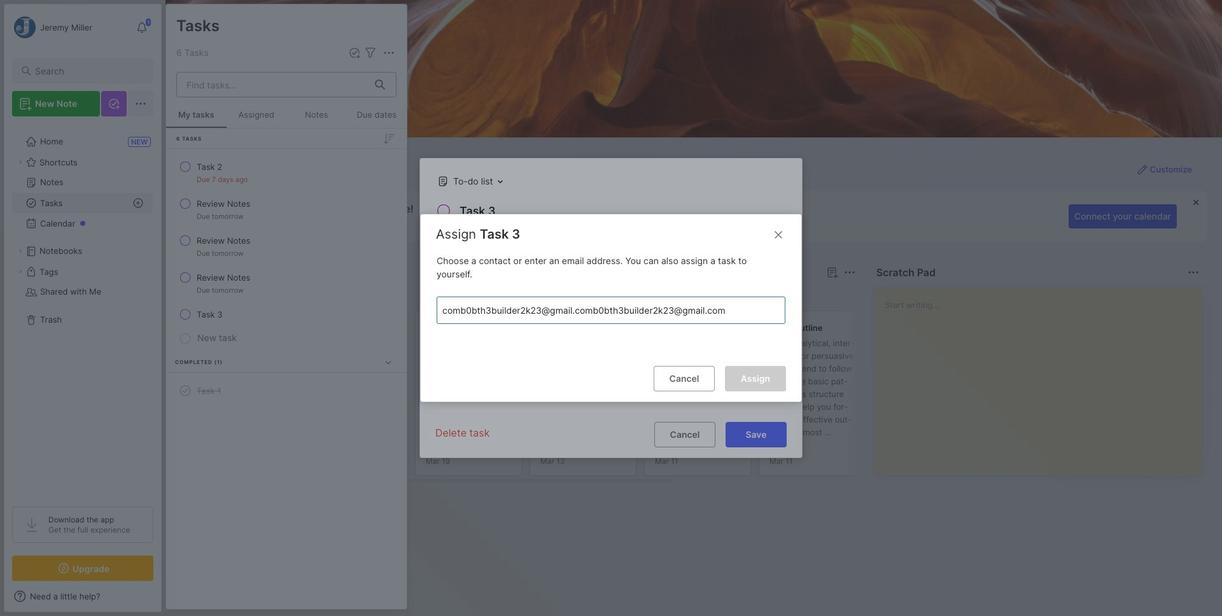 Task type: vqa. For each thing, say whether or not it's contained in the screenshot.
title "button"
no



Task type: locate. For each thing, give the bounding box(es) containing it.
row group
[[166, 129, 407, 413], [186, 311, 1103, 484]]

5 row from the top
[[171, 303, 402, 326]]

3 row from the top
[[171, 229, 402, 264]]

row
[[171, 155, 402, 190], [171, 192, 402, 227], [171, 229, 402, 264], [171, 266, 402, 301], [171, 303, 402, 326], [171, 380, 402, 402]]

Find tasks… text field
[[179, 74, 367, 95]]

1 row from the top
[[171, 155, 402, 190]]

tab list
[[189, 288, 854, 303]]

new task image
[[348, 46, 361, 59]]

Add tag field
[[441, 303, 727, 317]]

None search field
[[35, 63, 142, 78]]

tree
[[4, 124, 161, 495]]

review notes 2 cell
[[197, 234, 250, 247]]

review notes 1 cell
[[197, 197, 250, 210]]

tab down the review notes 3 cell
[[231, 288, 283, 303]]

0 horizontal spatial tab
[[189, 288, 226, 303]]

1 horizontal spatial tab
[[231, 288, 283, 303]]

tab up task 3 4 cell
[[189, 288, 226, 303]]

tab
[[189, 288, 226, 303], [231, 288, 283, 303]]



Task type: describe. For each thing, give the bounding box(es) containing it.
close image
[[771, 227, 787, 243]]

1 tab from the left
[[189, 288, 226, 303]]

2 row from the top
[[171, 192, 402, 227]]

tree inside main element
[[4, 124, 161, 495]]

expand notebooks image
[[17, 248, 24, 255]]

2 tab from the left
[[231, 288, 283, 303]]

review notes 3 cell
[[197, 271, 250, 284]]

task 3 4 cell
[[197, 308, 223, 321]]

thumbnail image
[[655, 399, 704, 448]]

task 2 0 cell
[[197, 160, 222, 173]]

none search field inside main element
[[35, 63, 142, 78]]

collapse 01_completed image
[[382, 356, 395, 369]]

4 row from the top
[[171, 266, 402, 301]]

main element
[[0, 0, 166, 616]]

task 1 0 cell
[[197, 385, 221, 397]]

Start writing… text field
[[885, 288, 1202, 466]]

6 row from the top
[[171, 380, 402, 402]]

expand tags image
[[17, 268, 24, 276]]

Search text field
[[35, 65, 142, 77]]



